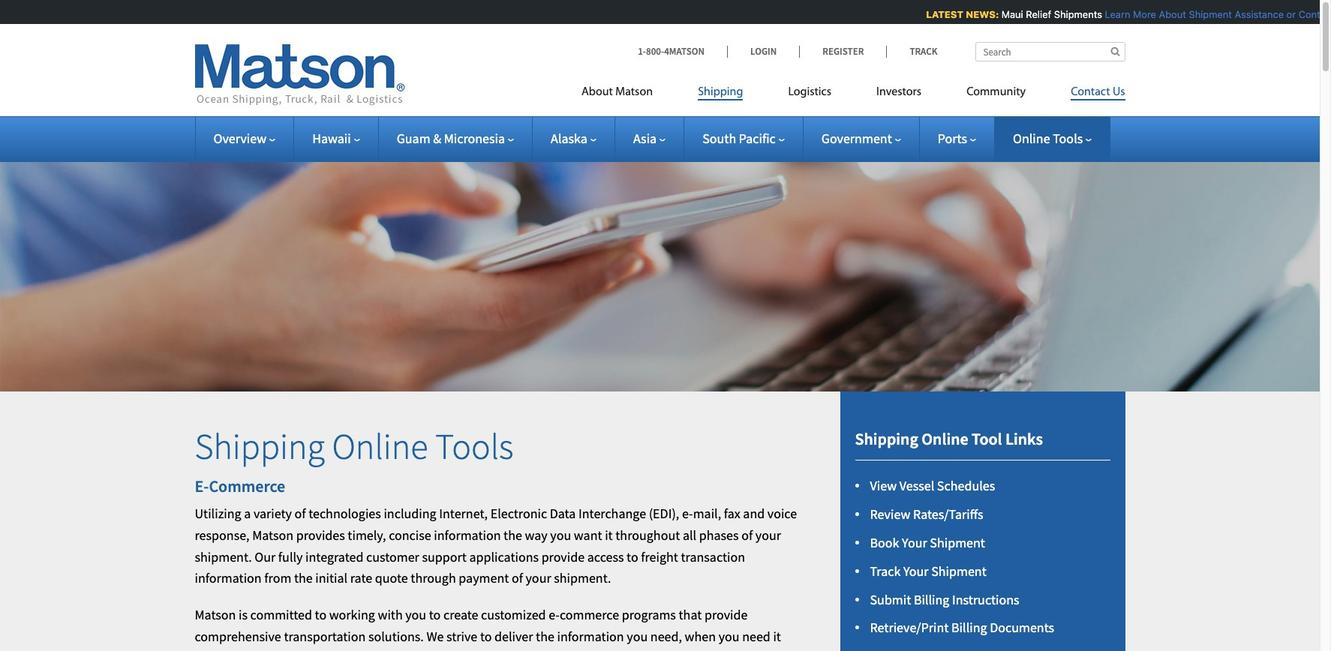 Task type: vqa. For each thing, say whether or not it's contained in the screenshot.
that
yes



Task type: locate. For each thing, give the bounding box(es) containing it.
overview link
[[213, 130, 275, 147]]

the down electronic
[[504, 527, 522, 544]]

None search field
[[975, 42, 1125, 62]]

deliver
[[494, 628, 533, 645]]

you up let
[[627, 628, 648, 645]]

your down book your shipment link
[[903, 563, 929, 580]]

0 horizontal spatial information
[[195, 570, 262, 587]]

2 vertical spatial matson
[[195, 606, 236, 624]]

your down applications
[[526, 570, 551, 587]]

online tools link
[[1013, 130, 1092, 147]]

1 vertical spatial shipment
[[930, 534, 985, 551]]

0 horizontal spatial matson
[[195, 606, 236, 624]]

review
[[870, 506, 910, 523]]

0 horizontal spatial provide
[[541, 548, 585, 565]]

0 horizontal spatial and
[[195, 650, 216, 651]]

our
[[407, 650, 426, 651]]

0 vertical spatial shipment.
[[195, 548, 252, 565]]

to down throughout
[[627, 548, 638, 565]]

1 horizontal spatial shipping
[[698, 86, 743, 98]]

Search search field
[[975, 42, 1125, 62]]

1 horizontal spatial billing
[[951, 619, 987, 637]]

information up is
[[195, 570, 262, 587]]

your right satisfy
[[573, 650, 598, 651]]

a
[[244, 505, 251, 522]]

0 horizontal spatial about
[[581, 86, 613, 98]]

online for shipping online tool links
[[922, 428, 968, 449]]

desire.
[[318, 650, 356, 651]]

about right "more"
[[1157, 8, 1184, 20]]

contact us link
[[1048, 79, 1125, 110]]

1 vertical spatial shipment.
[[554, 570, 611, 587]]

the
[[504, 527, 522, 544], [294, 570, 313, 587], [536, 628, 554, 645], [232, 650, 251, 651]]

information down internet, on the left of the page
[[434, 527, 501, 544]]

south pacific link
[[702, 130, 785, 147]]

2 horizontal spatial matson
[[615, 86, 653, 98]]

2 horizontal spatial information
[[557, 628, 624, 645]]

800-
[[646, 45, 664, 58]]

retrieve/print billing documents
[[870, 619, 1054, 637]]

matson is committed to working with you to create customized e-commerce programs that provide comprehensive transportation solutions. we strive to deliver the information you need, when you need it and in the format you desire. if one of our products does not satisfy your needs, let us know and we will wo
[[195, 606, 802, 651]]

variety
[[254, 505, 292, 522]]

we
[[732, 650, 748, 651]]

of down solutions.
[[393, 650, 404, 651]]

0 horizontal spatial shipping
[[195, 424, 325, 469]]

of
[[295, 505, 306, 522], [741, 527, 753, 544], [512, 570, 523, 587], [393, 650, 404, 651]]

south pacific
[[702, 130, 776, 147]]

1 vertical spatial provide
[[704, 606, 748, 624]]

micronesia
[[444, 130, 505, 147]]

information down commerce
[[557, 628, 624, 645]]

2 vertical spatial information
[[557, 628, 624, 645]]

matson left is
[[195, 606, 236, 624]]

of down applications
[[512, 570, 523, 587]]

your inside matson is committed to working with you to create customized e-commerce programs that provide comprehensive transportation solutions. we strive to deliver the information you need, when you need it and in the format you desire. if one of our products does not satisfy your needs, let us know and we will wo
[[573, 650, 598, 651]]

1 horizontal spatial online
[[922, 428, 968, 449]]

0 horizontal spatial your
[[526, 570, 551, 587]]

tools down contact us 'link'
[[1053, 130, 1083, 147]]

2 horizontal spatial online
[[1013, 130, 1050, 147]]

login
[[750, 45, 777, 58]]

online tools
[[1013, 130, 1083, 147]]

all
[[683, 527, 696, 544]]

0 vertical spatial matson
[[615, 86, 653, 98]]

pacific
[[739, 130, 776, 147]]

tool
[[972, 428, 1002, 449]]

is
[[239, 606, 248, 624]]

shipment up 'submit billing instructions' link on the right bottom of the page
[[931, 563, 986, 580]]

1 vertical spatial your
[[526, 570, 551, 587]]

0 horizontal spatial billing
[[914, 591, 949, 608]]

or
[[1285, 8, 1294, 20]]

ports link
[[938, 130, 976, 147]]

your inside support applications provide access to freight transaction information from the initial rate quote through payment of your shipment.
[[526, 570, 551, 587]]

guam & micronesia link
[[397, 130, 514, 147]]

investors link
[[854, 79, 944, 110]]

to up does
[[480, 628, 492, 645]]

view
[[870, 478, 897, 495]]

the inside utilizing a variety of technologies including internet, electronic data interchange (edi), e-mail, fax and voice response, matson provides timely, concise information the way you want it throughout all phases of your shipment. our fully
[[504, 527, 522, 544]]

1 horizontal spatial about
[[1157, 8, 1184, 20]]

it
[[605, 527, 613, 544], [773, 628, 781, 645]]

you down data
[[550, 527, 571, 544]]

billing down instructions
[[951, 619, 987, 637]]

matson down variety
[[252, 527, 293, 544]]

guam
[[397, 130, 430, 147]]

0 horizontal spatial shipment.
[[195, 548, 252, 565]]

and right fax
[[743, 505, 765, 522]]

1 vertical spatial it
[[773, 628, 781, 645]]

provide down want
[[541, 548, 585, 565]]

and left we
[[708, 650, 729, 651]]

0 vertical spatial billing
[[914, 591, 949, 608]]

your inside utilizing a variety of technologies including internet, electronic data interchange (edi), e-mail, fax and voice response, matson provides timely, concise information the way you want it throughout all phases of your shipment. our fully
[[755, 527, 781, 544]]

0 vertical spatial it
[[605, 527, 613, 544]]

working
[[329, 606, 375, 624]]

logistics
[[788, 86, 831, 98]]

information inside utilizing a variety of technologies including internet, electronic data interchange (edi), e-mail, fax and voice response, matson provides timely, concise information the way you want it throughout all phases of your shipment. our fully
[[434, 527, 501, 544]]

1 horizontal spatial track
[[910, 45, 937, 58]]

online inside section
[[922, 428, 968, 449]]

learn more about shipment assistance or contain link
[[1103, 8, 1331, 20]]

track down book
[[870, 563, 901, 580]]

1 vertical spatial billing
[[951, 619, 987, 637]]

1 horizontal spatial it
[[773, 628, 781, 645]]

1 vertical spatial track
[[870, 563, 901, 580]]

track your shipment link
[[870, 563, 986, 580]]

support applications provide access to freight transaction information from the initial rate quote through payment of your shipment.
[[195, 548, 745, 587]]

1 vertical spatial e-
[[549, 606, 560, 624]]

and
[[743, 505, 765, 522], [195, 650, 216, 651], [708, 650, 729, 651]]

billing
[[914, 591, 949, 608], [951, 619, 987, 637]]

e-
[[195, 475, 209, 496]]

review rates/tariffs
[[870, 506, 983, 523]]

to
[[627, 548, 638, 565], [315, 606, 326, 624], [429, 606, 441, 624], [480, 628, 492, 645]]

shipping up view
[[855, 428, 918, 449]]

your right book
[[902, 534, 927, 551]]

0 horizontal spatial tools
[[435, 424, 514, 469]]

shipping up commerce
[[195, 424, 325, 469]]

0 horizontal spatial online
[[332, 424, 428, 469]]

about up alaska link
[[581, 86, 613, 98]]

billing down track your shipment link
[[914, 591, 949, 608]]

of right variety
[[295, 505, 306, 522]]

shipment.
[[195, 548, 252, 565], [554, 570, 611, 587]]

1 vertical spatial tools
[[435, 424, 514, 469]]

contact
[[1071, 86, 1110, 98]]

blue matson logo with ocean, shipping, truck, rail and logistics written beneath it. image
[[195, 44, 405, 106]]

shipping up the south
[[698, 86, 743, 98]]

0 horizontal spatial it
[[605, 527, 613, 544]]

2 horizontal spatial and
[[743, 505, 765, 522]]

shipments
[[1052, 8, 1100, 20]]

community
[[966, 86, 1026, 98]]

it right 'need'
[[773, 628, 781, 645]]

1 horizontal spatial information
[[434, 527, 501, 544]]

shipping inside top menu navigation
[[698, 86, 743, 98]]

1 horizontal spatial shipment.
[[554, 570, 611, 587]]

matson inside matson is committed to working with you to create customized e-commerce programs that provide comprehensive transportation solutions. we strive to deliver the information you need, when you need it and in the format you desire. if one of our products does not satisfy your needs, let us know and we will wo
[[195, 606, 236, 624]]

0 vertical spatial provide
[[541, 548, 585, 565]]

online left tool
[[922, 428, 968, 449]]

provide up when
[[704, 606, 748, 624]]

e- up all
[[682, 505, 693, 522]]

1 horizontal spatial e-
[[682, 505, 693, 522]]

provide
[[541, 548, 585, 565], [704, 606, 748, 624]]

billing for retrieve/print
[[951, 619, 987, 637]]

0 vertical spatial your
[[755, 527, 781, 544]]

matson
[[615, 86, 653, 98], [252, 527, 293, 544], [195, 606, 236, 624]]

internet,
[[439, 505, 488, 522]]

1 horizontal spatial provide
[[704, 606, 748, 624]]

search image
[[1111, 47, 1120, 56]]

overview
[[213, 130, 266, 147]]

it right want
[[605, 527, 613, 544]]

tools up internet, on the left of the page
[[435, 424, 514, 469]]

us
[[658, 650, 671, 651]]

1 horizontal spatial tools
[[1053, 130, 1083, 147]]

1 vertical spatial your
[[903, 563, 929, 580]]

investors
[[876, 86, 921, 98]]

2 vertical spatial your
[[573, 650, 598, 651]]

documents
[[990, 619, 1054, 637]]

top menu navigation
[[581, 79, 1125, 110]]

need
[[742, 628, 770, 645]]

register
[[823, 45, 864, 58]]

e- up satisfy
[[549, 606, 560, 624]]

shipment down rates/tariffs
[[930, 534, 985, 551]]

news:
[[964, 8, 997, 20]]

ports
[[938, 130, 967, 147]]

through
[[411, 570, 456, 587]]

of inside support applications provide access to freight transaction information from the initial rate quote through payment of your shipment.
[[512, 570, 523, 587]]

online up including on the left bottom of the page
[[332, 424, 428, 469]]

matson down 1-
[[615, 86, 653, 98]]

the down fully
[[294, 570, 313, 587]]

and left 'in'
[[195, 650, 216, 651]]

0 vertical spatial track
[[910, 45, 937, 58]]

applications
[[469, 548, 539, 565]]

information
[[434, 527, 501, 544], [195, 570, 262, 587], [557, 628, 624, 645]]

track link
[[886, 45, 937, 58]]

1 vertical spatial information
[[195, 570, 262, 587]]

1 vertical spatial about
[[581, 86, 613, 98]]

will
[[751, 650, 771, 651]]

shipment. down access
[[554, 570, 611, 587]]

1 horizontal spatial matson
[[252, 527, 293, 544]]

shipping online tools
[[195, 424, 514, 469]]

2 horizontal spatial your
[[755, 527, 781, 544]]

rate
[[350, 570, 372, 587]]

1 vertical spatial matson
[[252, 527, 293, 544]]

to inside support applications provide access to freight transaction information from the initial rate quote through payment of your shipment.
[[627, 548, 638, 565]]

submit billing instructions link
[[870, 591, 1019, 608]]

timely,
[[348, 527, 386, 544]]

vessel
[[899, 478, 934, 495]]

online for shipping online tools
[[332, 424, 428, 469]]

shipping inside section
[[855, 428, 918, 449]]

track down 'latest'
[[910, 45, 937, 58]]

2 vertical spatial shipment
[[931, 563, 986, 580]]

2 horizontal spatial shipping
[[855, 428, 918, 449]]

online down community link
[[1013, 130, 1050, 147]]

about inside top menu navigation
[[581, 86, 613, 98]]

0 vertical spatial information
[[434, 527, 501, 544]]

0 vertical spatial your
[[902, 534, 927, 551]]

0 horizontal spatial e-
[[549, 606, 560, 624]]

you
[[550, 527, 571, 544], [405, 606, 426, 624], [627, 628, 648, 645], [719, 628, 739, 645], [295, 650, 316, 651]]

0 horizontal spatial track
[[870, 563, 901, 580]]

shipment left "assistance"
[[1187, 8, 1230, 20]]

your down voice
[[755, 527, 781, 544]]

0 vertical spatial e-
[[682, 505, 693, 522]]

transaction
[[681, 548, 745, 565]]

1 horizontal spatial your
[[573, 650, 598, 651]]

create
[[443, 606, 478, 624]]

links
[[1005, 428, 1043, 449]]

you right the with in the bottom of the page
[[405, 606, 426, 624]]

track inside shipping online tool links section
[[870, 563, 901, 580]]

mail,
[[693, 505, 721, 522]]

commerce
[[209, 475, 285, 496]]

register link
[[799, 45, 886, 58]]

about
[[1157, 8, 1184, 20], [581, 86, 613, 98]]

shipment. down response,
[[195, 548, 252, 565]]

us
[[1113, 86, 1125, 98]]



Task type: describe. For each thing, give the bounding box(es) containing it.
to up we
[[429, 606, 441, 624]]

voice
[[767, 505, 797, 522]]

your for book
[[902, 534, 927, 551]]

integrated customer
[[305, 548, 419, 565]]

want
[[574, 527, 602, 544]]

view vessel schedules
[[870, 478, 995, 495]]

shipping for shipping online tools
[[195, 424, 325, 469]]

throughout
[[615, 527, 680, 544]]

about matson link
[[581, 79, 675, 110]]

not
[[512, 650, 531, 651]]

technologies
[[308, 505, 381, 522]]

shipment for book your shipment
[[930, 534, 985, 551]]

the inside support applications provide access to freight transaction information from the initial rate quote through payment of your shipment.
[[294, 570, 313, 587]]

initial
[[315, 570, 348, 587]]

track for track 'link'
[[910, 45, 937, 58]]

1-
[[638, 45, 646, 58]]

and inside utilizing a variety of technologies including internet, electronic data interchange (edi), e-mail, fax and voice response, matson provides timely, concise information the way you want it throughout all phases of your shipment. our fully
[[743, 505, 765, 522]]

commerce
[[560, 606, 619, 624]]

schedules
[[937, 478, 995, 495]]

shipping for shipping online tool links
[[855, 428, 918, 449]]

0 vertical spatial about
[[1157, 8, 1184, 20]]

it inside utilizing a variety of technologies including internet, electronic data interchange (edi), e-mail, fax and voice response, matson provides timely, concise information the way you want it throughout all phases of your shipment. our fully
[[605, 527, 613, 544]]

provide inside matson is committed to working with you to create customized e-commerce programs that provide comprehensive transportation solutions. we strive to deliver the information you need, when you need it and in the format you desire. if one of our products does not satisfy your needs, let us know and we will wo
[[704, 606, 748, 624]]

shipment. inside utilizing a variety of technologies including internet, electronic data interchange (edi), e-mail, fax and voice response, matson provides timely, concise information the way you want it throughout all phases of your shipment. our fully
[[195, 548, 252, 565]]

about matson
[[581, 86, 653, 98]]

community link
[[944, 79, 1048, 110]]

latest news: maui relief shipments learn more about shipment assistance or contain
[[924, 8, 1331, 20]]

1 horizontal spatial and
[[708, 650, 729, 651]]

shipping link
[[675, 79, 766, 110]]

customer inputing information via laptop to matson's online tools. image
[[0, 138, 1320, 392]]

with
[[378, 606, 403, 624]]

phases
[[699, 527, 739, 544]]

guam & micronesia
[[397, 130, 505, 147]]

alaska link
[[551, 130, 596, 147]]

rates/tariffs
[[913, 506, 983, 523]]

e- inside utilizing a variety of technologies including internet, electronic data interchange (edi), e-mail, fax and voice response, matson provides timely, concise information the way you want it throughout all phases of your shipment. our fully
[[682, 505, 693, 522]]

billing for submit
[[914, 591, 949, 608]]

shipping online tool links
[[855, 428, 1043, 449]]

products
[[429, 650, 479, 651]]

matson inside top menu navigation
[[615, 86, 653, 98]]

asia link
[[633, 130, 666, 147]]

government link
[[821, 130, 901, 147]]

matson inside utilizing a variety of technologies including internet, electronic data interchange (edi), e-mail, fax and voice response, matson provides timely, concise information the way you want it throughout all phases of your shipment. our fully
[[252, 527, 293, 544]]

you down transportation
[[295, 650, 316, 651]]

transportation
[[284, 628, 366, 645]]

comprehensive
[[195, 628, 281, 645]]

fax
[[724, 505, 740, 522]]

0 vertical spatial tools
[[1053, 130, 1083, 147]]

the down the comprehensive on the left
[[232, 650, 251, 651]]

in
[[219, 650, 230, 651]]

retrieve/print
[[870, 619, 949, 637]]

of right phases
[[741, 527, 753, 544]]

you up we
[[719, 628, 739, 645]]

need,
[[650, 628, 682, 645]]

interchange
[[578, 505, 646, 522]]

when
[[685, 628, 716, 645]]

customized
[[481, 606, 546, 624]]

information inside matson is committed to working with you to create customized e-commerce programs that provide comprehensive transportation solutions. we strive to deliver the information you need, when you need it and in the format you desire. if one of our products does not satisfy your needs, let us know and we will wo
[[557, 628, 624, 645]]

shipping for shipping
[[698, 86, 743, 98]]

of inside matson is committed to working with you to create customized e-commerce programs that provide comprehensive transportation solutions. we strive to deliver the information you need, when you need it and in the format you desire. if one of our products does not satisfy your needs, let us know and we will wo
[[393, 650, 404, 651]]

learn
[[1103, 8, 1129, 20]]

response,
[[195, 527, 250, 544]]

shipment. inside support applications provide access to freight transaction information from the initial rate quote through payment of your shipment.
[[554, 570, 611, 587]]

data
[[550, 505, 576, 522]]

customer
[[366, 548, 419, 565]]

information inside support applications provide access to freight transaction information from the initial rate quote through payment of your shipment.
[[195, 570, 262, 587]]

instructions
[[952, 591, 1019, 608]]

utilizing a variety of technologies including internet, electronic data interchange (edi), e-mail, fax and voice response, matson provides timely, concise information the way you want it throughout all phases of your shipment. our fully
[[195, 505, 797, 565]]

contain
[[1297, 8, 1331, 20]]

strive
[[446, 628, 477, 645]]

view vessel schedules link
[[870, 478, 995, 495]]

assistance
[[1233, 8, 1282, 20]]

to up transportation
[[315, 606, 326, 624]]

our
[[255, 548, 276, 565]]

you inside utilizing a variety of technologies including internet, electronic data interchange (edi), e-mail, fax and voice response, matson provides timely, concise information the way you want it throughout all phases of your shipment. our fully
[[550, 527, 571, 544]]

shipping online tool links section
[[821, 392, 1144, 651]]

one
[[369, 650, 390, 651]]

track for track your shipment
[[870, 563, 901, 580]]

needs,
[[601, 650, 638, 651]]

latest
[[924, 8, 962, 20]]

book your shipment
[[870, 534, 985, 551]]

payment
[[459, 570, 509, 587]]

access
[[587, 548, 624, 565]]

provide inside support applications provide access to freight transaction information from the initial rate quote through payment of your shipment.
[[541, 548, 585, 565]]

programs
[[622, 606, 676, 624]]

asia
[[633, 130, 657, 147]]

hawaii link
[[312, 130, 360, 147]]

know
[[674, 650, 705, 651]]

e- inside matson is committed to working with you to create customized e-commerce programs that provide comprehensive transportation solutions. we strive to deliver the information you need, when you need it and in the format you desire. if one of our products does not satisfy your needs, let us know and we will wo
[[549, 606, 560, 624]]

hawaii
[[312, 130, 351, 147]]

shipment for track your shipment
[[931, 563, 986, 580]]

freight
[[641, 548, 678, 565]]

the up satisfy
[[536, 628, 554, 645]]

&
[[433, 130, 441, 147]]

0 vertical spatial shipment
[[1187, 8, 1230, 20]]

it inside matson is committed to working with you to create customized e-commerce programs that provide comprehensive transportation solutions. we strive to deliver the information you need, when you need it and in the format you desire. if one of our products does not satisfy your needs, let us know and we will wo
[[773, 628, 781, 645]]

1-800-4matson
[[638, 45, 705, 58]]

integrated
[[305, 548, 363, 565]]

quote
[[375, 570, 408, 587]]

(edi),
[[649, 505, 679, 522]]

maui
[[1000, 8, 1021, 20]]

solutions.
[[368, 628, 424, 645]]

your for track
[[903, 563, 929, 580]]

concise
[[389, 527, 431, 544]]

committed
[[250, 606, 312, 624]]

support
[[422, 548, 467, 565]]

does
[[482, 650, 509, 651]]

electronic
[[490, 505, 547, 522]]

retrieve/print billing documents link
[[870, 619, 1054, 637]]



